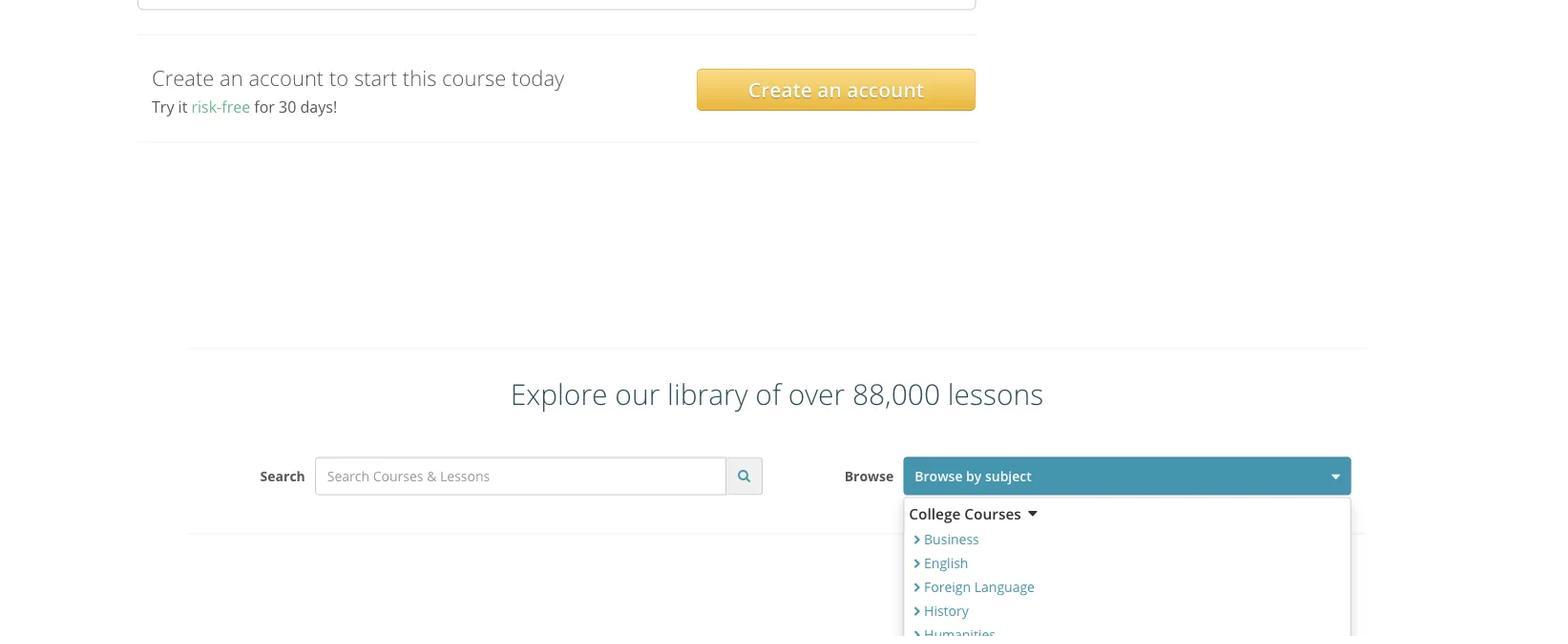Task type: locate. For each thing, give the bounding box(es) containing it.
0 horizontal spatial create
[[152, 63, 214, 92]]

free
[[222, 96, 250, 117]]

account inside create an account to start this course today try it risk-free for 30 days!
[[249, 63, 324, 92]]

by
[[967, 467, 982, 485]]

explore our library of over 88,000 lessons
[[511, 374, 1044, 413]]

history
[[925, 602, 969, 620]]

1 browse from the left
[[845, 467, 894, 485]]

an inside create an account to start this course today try it risk-free for 30 days!
[[220, 63, 243, 92]]

this
[[403, 63, 437, 92]]

college courses
[[910, 504, 1022, 524]]

an inside create an account link
[[818, 76, 842, 103]]

today
[[512, 63, 565, 92]]

business
[[925, 530, 980, 548]]

browse for browse
[[845, 467, 894, 485]]

history link
[[925, 602, 969, 620]]

college courses menu item
[[905, 498, 1351, 636]]

1 horizontal spatial account
[[847, 76, 925, 103]]

browse for browse by subject
[[915, 467, 963, 485]]

business link
[[925, 530, 980, 548]]

english link
[[925, 554, 969, 572]]

browse
[[845, 467, 894, 485], [915, 467, 963, 485]]

2 browse from the left
[[915, 467, 963, 485]]

1 horizontal spatial create
[[749, 76, 813, 103]]

create inside create an account to start this course today try it risk-free for 30 days!
[[152, 63, 214, 92]]

create an account
[[749, 76, 925, 103]]

1 horizontal spatial browse
[[915, 467, 963, 485]]

88,000 lessons
[[853, 374, 1044, 413]]

explore
[[511, 374, 608, 413]]

account
[[249, 63, 324, 92], [847, 76, 925, 103]]

of
[[756, 374, 781, 413]]

0 horizontal spatial browse
[[845, 467, 894, 485]]

create an account link
[[697, 69, 976, 111]]

an for create an account to start this course today try it risk-free for 30 days!
[[220, 63, 243, 92]]

0 horizontal spatial an
[[220, 63, 243, 92]]

1 horizontal spatial an
[[818, 76, 842, 103]]

it
[[178, 96, 187, 117]]

0 horizontal spatial account
[[249, 63, 324, 92]]

to
[[329, 63, 349, 92]]

courses
[[965, 504, 1022, 524]]

create
[[152, 63, 214, 92], [749, 76, 813, 103]]

Search Courses & Lessons text field
[[315, 457, 727, 495]]

an
[[220, 63, 243, 92], [818, 76, 842, 103]]

our
[[615, 374, 660, 413]]



Task type: vqa. For each thing, say whether or not it's contained in the screenshot.
Other Courses link
no



Task type: describe. For each thing, give the bounding box(es) containing it.
30
[[279, 96, 296, 117]]

risk-
[[191, 96, 222, 117]]

browse by subject
[[915, 467, 1032, 485]]

account for create an account to start this course today try it risk-free for 30 days!
[[249, 63, 324, 92]]

start
[[354, 63, 397, 92]]

business english foreign language history
[[925, 530, 1035, 620]]

college
[[910, 504, 961, 524]]

over
[[789, 374, 845, 413]]

foreign
[[925, 578, 971, 596]]

language
[[975, 578, 1035, 596]]

create an account to start this course today try it risk-free for 30 days!
[[152, 63, 565, 117]]

try
[[152, 96, 174, 117]]

create for create an account
[[749, 76, 813, 103]]

subject
[[986, 467, 1032, 485]]

course
[[442, 63, 506, 92]]

bottom search button image
[[738, 469, 751, 482]]

account for create an account
[[847, 76, 925, 103]]

english
[[925, 554, 969, 572]]

foreign language link
[[925, 578, 1035, 596]]

an for create an account
[[818, 76, 842, 103]]

search
[[260, 467, 305, 485]]

create for create an account to start this course today try it risk-free for 30 days!
[[152, 63, 214, 92]]

for
[[254, 96, 275, 117]]

days!
[[300, 96, 337, 117]]

college courses link
[[905, 498, 1351, 529]]

library
[[668, 374, 748, 413]]



